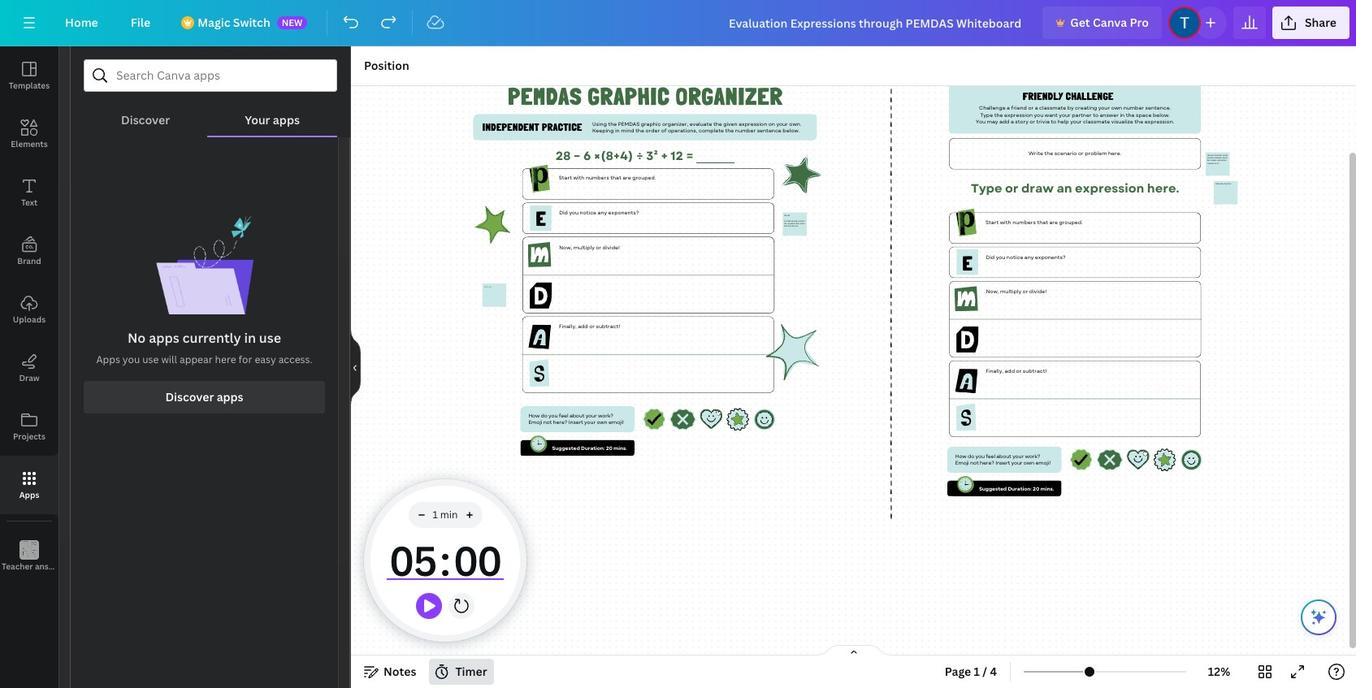 Task type: describe. For each thing, give the bounding box(es) containing it.
text button
[[0, 163, 59, 222]]

position
[[364, 58, 409, 73]]

0 horizontal spatial did you notice any exponents?
[[559, 209, 639, 217]]

0 vertical spatial did
[[559, 209, 568, 217]]

in inside challenge a friend or a classmate by creating your own number sentence. type the expression you want your partner to answer in the space below. you may add a story or trivia to help your classmate visualize the expression.
[[1120, 112, 1125, 119]]

mind
[[621, 127, 634, 134]]

number inside using the pemdas graphic organizer, evaluate the given expression on your own. keeping in mind the order of operations, complete the number sentence below.
[[735, 127, 756, 134]]

position button
[[358, 53, 416, 79]]

graphic
[[588, 83, 670, 111]]

draw
[[1021, 180, 1054, 197]]

0 vertical spatial classmate
[[1039, 105, 1066, 112]]

+
[[661, 147, 668, 164]]

visualize
[[1111, 118, 1133, 126]]

main menu bar
[[0, 0, 1357, 46]]

projects
[[13, 431, 46, 442]]

of
[[661, 127, 666, 134]]

0 horizontal spatial finally,
[[559, 323, 576, 331]]

0 horizontal spatial how do you feel about your work? emoji not here? insert your own emoji!
[[528, 413, 624, 427]]

answer inside challenge a friend or a classmate by creating your own number sentence. type the expression you want your partner to answer in the space below. you may add a story or trivia to help your classmate visualize the expression.
[[1100, 112, 1119, 119]]

practice
[[542, 121, 582, 133]]

your apps button
[[207, 92, 337, 136]]

0 horizontal spatial now, multiply or divide!
[[559, 244, 620, 251]]

given
[[723, 120, 737, 128]]

0 horizontal spatial about
[[569, 413, 584, 420]]

page 1 / 4
[[945, 664, 997, 680]]

6
[[583, 147, 591, 164]]

sentence
[[757, 127, 781, 134]]

home
[[65, 15, 98, 30]]

0 horizontal spatial exponents?
[[608, 209, 639, 217]]

0 horizontal spatial feel
[[559, 413, 568, 420]]

3²
[[646, 147, 658, 164]]

easy
[[255, 353, 276, 367]]

2 vertical spatial add
[[1005, 368, 1015, 375]]

empty folder image displayed when there are no installed apps image
[[156, 215, 253, 315]]

1 vertical spatial did you notice any exponents?
[[986, 254, 1066, 261]]

1 horizontal spatial to
[[1093, 112, 1098, 119]]

the left space
[[1126, 112, 1135, 119]]

1 vertical spatial duration:
[[1008, 485, 1032, 493]]

0 vertical spatial grouped.
[[632, 175, 656, 182]]

share button
[[1273, 7, 1350, 39]]

by
[[1067, 105, 1074, 112]]

1 vertical spatial grouped.
[[1059, 219, 1083, 226]]

1 horizontal spatial finally, add or subtract!
[[986, 368, 1047, 375]]

friendly challenge
[[1023, 90, 1114, 102]]

1 horizontal spatial multiply
[[1000, 288, 1021, 295]]

expression.
[[1145, 118, 1174, 126]]

0 horizontal spatial to
[[1051, 118, 1056, 126]]

in inside no apps currently in use apps you use will appear here for easy access.
[[244, 329, 256, 347]]

1 vertical spatial divide!
[[1029, 288, 1047, 295]]

2 horizontal spatial a
[[1035, 105, 1038, 112]]

1 vertical spatial do
[[968, 453, 974, 460]]

−
[[573, 147, 580, 164]]

Search Canva apps search field
[[116, 60, 305, 91]]

sentence.
[[1145, 105, 1171, 112]]

0 vertical spatial that
[[610, 175, 621, 182]]

0 horizontal spatial start
[[559, 175, 572, 182]]

00 button
[[451, 528, 504, 593]]

0 horizontal spatial duration:
[[581, 445, 605, 452]]

keys
[[65, 561, 83, 572]]

0 horizontal spatial finally, add or subtract!
[[559, 323, 620, 331]]

side panel tab list
[[0, 46, 83, 586]]

notes button
[[358, 659, 423, 685]]

operations,
[[668, 127, 697, 134]]

1 horizontal spatial a
[[1011, 118, 1014, 126]]

12%
[[1208, 664, 1231, 680]]

file
[[131, 15, 151, 30]]

uploads button
[[0, 280, 59, 339]]

1 vertical spatial mins.
[[1040, 485, 1054, 493]]

projects button
[[0, 397, 59, 456]]

complete
[[699, 127, 724, 134]]

help
[[1058, 118, 1069, 126]]

number inside challenge a friend or a classmate by creating your own number sentence. type the expression you want your partner to answer in the space below. you may add a story or trivia to help your classmate visualize the expression.
[[1123, 105, 1144, 112]]

want
[[1045, 112, 1058, 119]]

timer containing 05
[[387, 528, 504, 593]]

1 vertical spatial add
[[578, 323, 588, 331]]

0 horizontal spatial how
[[528, 413, 539, 420]]

0 horizontal spatial emoji!
[[608, 419, 624, 427]]

0 vertical spatial are
[[622, 175, 631, 182]]

may
[[987, 118, 998, 126]]

discover for discover apps
[[165, 389, 214, 405]]

answer inside side panel tab list
[[35, 561, 63, 572]]

1 horizontal spatial suggested duration: 20 mins.
[[979, 485, 1054, 493]]

page
[[945, 664, 972, 680]]

1 vertical spatial e
[[962, 251, 973, 275]]

file button
[[118, 7, 164, 39]]

space
[[1136, 112, 1152, 119]]

05 button
[[387, 528, 440, 593]]

1 horizontal spatial emoji
[[955, 460, 969, 467]]

add inside challenge a friend or a classmate by creating your own number sentence. type the expression you want your partner to answer in the space below. you may add a story or trivia to help your classmate visualize the expression.
[[999, 118, 1009, 126]]

1 horizontal spatial notice
[[1007, 254, 1023, 261]]

own inside challenge a friend or a classmate by creating your own number sentence. type the expression you want your partner to answer in the space below. you may add a story or trivia to help your classmate visualize the expression.
[[1111, 105, 1122, 112]]

12
[[670, 147, 683, 164]]

0 horizontal spatial a
[[1007, 105, 1010, 112]]

templates button
[[0, 46, 59, 105]]

1 vertical spatial about
[[996, 453, 1011, 460]]

text
[[21, 197, 37, 208]]

new
[[282, 16, 303, 28]]

0 vertical spatial suggested
[[552, 445, 580, 452]]

0 vertical spatial any
[[597, 209, 607, 217]]

magic
[[198, 15, 230, 30]]

challenge inside challenge a friend or a classmate by creating your own number sentence. type the expression you want your partner to answer in the space below. you may add a story or trivia to help your classmate visualize the expression.
[[979, 105, 1005, 112]]

elements button
[[0, 105, 59, 163]]

1 horizontal spatial that
[[1037, 219, 1048, 226]]

graphic
[[641, 120, 661, 128]]

0 horizontal spatial here?
[[553, 419, 567, 427]]

12% button
[[1193, 659, 1246, 685]]

type inside challenge a friend or a classmate by creating your own number sentence. type the expression you want your partner to answer in the space below. you may add a story or trivia to help your classmate visualize the expression.
[[980, 112, 993, 119]]

1 vertical spatial emoji!
[[1035, 460, 1051, 467]]

0 horizontal spatial multiply
[[573, 244, 594, 251]]

00
[[453, 533, 501, 588]]

expression inside using the pemdas graphic organizer, evaluate the given expression on your own. keeping in mind the order of operations, complete the number sentence below.
[[739, 120, 767, 128]]

teacher answer keys
[[2, 561, 83, 572]]

no apps currently in use apps you use will appear here for easy access.
[[96, 329, 313, 367]]

get
[[1071, 15, 1090, 30]]

05
[[389, 533, 436, 588]]

1 horizontal spatial are
[[1049, 219, 1058, 226]]

1 horizontal spatial work?
[[1025, 453, 1040, 460]]

=
[[686, 147, 693, 164]]

your
[[245, 112, 270, 128]]

1 vertical spatial feel
[[986, 453, 995, 460]]

you inside no apps currently in use apps you use will appear here for easy access.
[[123, 353, 140, 367]]

1 vertical spatial type
[[971, 180, 1002, 197]]

the right visualize
[[1135, 118, 1143, 126]]

1 horizontal spatial now,
[[986, 288, 999, 295]]

timer button
[[430, 659, 494, 685]]

pro
[[1130, 15, 1149, 30]]

your apps
[[245, 112, 300, 128]]

÷
[[636, 147, 643, 164]]

0 vertical spatial subtract!
[[596, 323, 620, 331]]

1 horizontal spatial here?
[[980, 460, 994, 467]]

own.
[[789, 120, 801, 128]]

friend
[[1011, 105, 1027, 112]]

1 vertical spatial 20
[[1033, 485, 1039, 493]]

0 vertical spatial challenge
[[1066, 90, 1114, 102]]

2 vertical spatial expression
[[1075, 180, 1144, 197]]

0 vertical spatial use
[[259, 329, 281, 347]]

0 vertical spatial with
[[573, 175, 584, 182]]

:
[[440, 533, 451, 588]]

1 inside button
[[974, 664, 980, 680]]

using the pemdas graphic organizer, evaluate the given expression on your own. keeping in mind the order of operations, complete the number sentence below.
[[592, 120, 801, 134]]

0 vertical spatial pemdas
[[508, 83, 582, 111]]

0 horizontal spatial e
[[536, 207, 546, 231]]

discover for discover
[[121, 112, 170, 128]]

1 horizontal spatial own
[[1024, 460, 1034, 467]]

0 vertical spatial work?
[[598, 413, 613, 420]]

home link
[[52, 7, 111, 39]]

1 horizontal spatial how
[[955, 453, 967, 460]]

on
[[768, 120, 775, 128]]

organizer
[[676, 83, 783, 111]]

apps for your
[[273, 112, 300, 128]]

draw
[[19, 372, 39, 384]]

1 vertical spatial not
[[970, 460, 979, 467]]

0 vertical spatial 20
[[606, 445, 612, 452]]

0 vertical spatial divide!
[[602, 244, 620, 251]]

1 horizontal spatial with
[[1000, 219, 1011, 226]]

apps for discover
[[217, 389, 243, 405]]

get canva pro button
[[1043, 7, 1162, 39]]

1 horizontal spatial did
[[986, 254, 995, 261]]

uploads
[[13, 314, 46, 325]]

1 vertical spatial start
[[986, 219, 999, 226]]

evaluate
[[689, 120, 712, 128]]

creating
[[1075, 105, 1097, 112]]



Task type: vqa. For each thing, say whether or not it's contained in the screenshot.
e
yes



Task type: locate. For each thing, give the bounding box(es) containing it.
you
[[976, 118, 986, 126]]

1 vertical spatial here?
[[980, 460, 994, 467]]

1 vertical spatial any
[[1024, 254, 1034, 261]]

divide!
[[602, 244, 620, 251], [1029, 288, 1047, 295]]

1 horizontal spatial numbers
[[1012, 219, 1036, 226]]

in
[[1120, 112, 1125, 119], [615, 127, 620, 134], [244, 329, 256, 347]]

apps inside no apps currently in use apps you use will appear here for easy access.
[[96, 353, 120, 367]]

access.
[[279, 353, 313, 367]]

0 vertical spatial apps
[[273, 112, 300, 128]]

apps inside button
[[217, 389, 243, 405]]

1 horizontal spatial how do you feel about your work? emoji not here? insert your own emoji!
[[955, 453, 1051, 467]]

1 horizontal spatial classmate
[[1083, 118, 1110, 126]]

exponents?
[[608, 209, 639, 217], [1035, 254, 1066, 261]]

1 horizontal spatial any
[[1024, 254, 1034, 261]]

Design title text field
[[716, 7, 1036, 39]]

start with numbers that are grouped.
[[559, 175, 656, 182], [986, 219, 1083, 226]]

0 vertical spatial not
[[543, 419, 552, 427]]

1 horizontal spatial subtract!
[[1023, 368, 1047, 375]]

number
[[1123, 105, 1144, 112], [735, 127, 756, 134]]

1 horizontal spatial suggested
[[979, 485, 1007, 493]]

below. right space
[[1153, 112, 1170, 119]]

did you notice any exponents?
[[559, 209, 639, 217], [986, 254, 1066, 261]]

switch
[[233, 15, 270, 30]]

apps down the projects
[[19, 489, 39, 501]]

did you notice any exponents? down 6
[[559, 209, 639, 217]]

in left mind
[[615, 127, 620, 134]]

for
[[239, 353, 252, 367]]

start with numbers that are grouped. down the draw
[[986, 219, 1083, 226]]

discover down appear
[[165, 389, 214, 405]]

1 vertical spatial number
[[735, 127, 756, 134]]

0 horizontal spatial challenge
[[979, 105, 1005, 112]]

do
[[541, 413, 547, 420], [968, 453, 974, 460]]

order
[[645, 127, 660, 134]]

did
[[559, 209, 568, 217], [986, 254, 995, 261]]

a down friendly
[[1035, 105, 1038, 112]]

0 horizontal spatial numbers
[[586, 175, 609, 182]]

brand
[[17, 255, 41, 267]]

0 vertical spatial start with numbers that are grouped.
[[559, 175, 656, 182]]

challenge a friend or a classmate by creating your own number sentence. type the expression you want your partner to answer in the space below. you may add a story or trivia to help your classmate visualize the expression.
[[976, 105, 1174, 126]]

currently
[[183, 329, 241, 347]]

type
[[980, 112, 993, 119], [971, 180, 1002, 197]]

numbers down 6
[[586, 175, 609, 182]]

1 horizontal spatial grouped.
[[1059, 219, 1083, 226]]

0 vertical spatial how
[[528, 413, 539, 420]]

1 vertical spatial suggested duration: 20 mins.
[[979, 485, 1054, 493]]

expression inside challenge a friend or a classmate by creating your own number sentence. type the expression you want your partner to answer in the space below. you may add a story or trivia to help your classmate visualize the expression.
[[1004, 112, 1033, 119]]

appear
[[180, 353, 213, 367]]

a left story
[[1011, 118, 1014, 126]]

0 horizontal spatial emoji
[[528, 419, 542, 427]]

duration:
[[581, 445, 605, 452], [1008, 485, 1032, 493]]

discover inside discover 'button'
[[121, 112, 170, 128]]

discover apps button
[[84, 381, 325, 414]]

elements
[[11, 138, 48, 150]]

0 horizontal spatial that
[[610, 175, 621, 182]]

with down −
[[573, 175, 584, 182]]

use up easy at the left of page
[[259, 329, 281, 347]]

0 vertical spatial expression
[[1004, 112, 1033, 119]]

grouped. down type or draw an expression here.
[[1059, 219, 1083, 226]]

0 vertical spatial here?
[[553, 419, 567, 427]]

a left friend
[[1007, 105, 1010, 112]]

numbers down the draw
[[1012, 219, 1036, 226]]

grouped. down ÷
[[632, 175, 656, 182]]

1 vertical spatial expression
[[739, 120, 767, 128]]

1 horizontal spatial duration:
[[1008, 485, 1032, 493]]

1 vertical spatial exponents?
[[1035, 254, 1066, 261]]

start
[[559, 175, 572, 182], [986, 219, 999, 226]]

trivia
[[1036, 118, 1050, 126]]

e
[[536, 207, 546, 231], [962, 251, 973, 275]]

1 horizontal spatial pemdas
[[618, 120, 639, 128]]

get canva pro
[[1071, 15, 1149, 30]]

answer right creating
[[1100, 112, 1119, 119]]

that down ×(8+4)
[[610, 175, 621, 182]]

below.
[[1153, 112, 1170, 119], [783, 127, 800, 134]]

in inside using the pemdas graphic organizer, evaluate the given expression on your own. keeping in mind the order of operations, complete the number sentence below.
[[615, 127, 620, 134]]

grouped.
[[632, 175, 656, 182], [1059, 219, 1083, 226]]

magic switch
[[198, 15, 270, 30]]

1 vertical spatial multiply
[[1000, 288, 1021, 295]]

expression left on at the top
[[739, 120, 767, 128]]

the right the you
[[994, 112, 1003, 119]]

0 vertical spatial now,
[[559, 244, 572, 251]]

own
[[1111, 105, 1122, 112], [596, 419, 607, 427], [1024, 460, 1034, 467]]

1 vertical spatial use
[[142, 353, 159, 367]]

any down the draw
[[1024, 254, 1034, 261]]

0 horizontal spatial subtract!
[[596, 323, 620, 331]]

pemdas
[[508, 83, 582, 111], [618, 120, 639, 128]]

did you notice any exponents? down the draw
[[986, 254, 1066, 261]]

any
[[597, 209, 607, 217], [1024, 254, 1034, 261]]

0 vertical spatial about
[[569, 413, 584, 420]]

2 vertical spatial apps
[[217, 389, 243, 405]]

use
[[259, 329, 281, 347], [142, 353, 159, 367]]

start with numbers that are grouped. down ×(8+4)
[[559, 175, 656, 182]]

about
[[569, 413, 584, 420], [996, 453, 1011, 460]]

exponents? down 28 − 6 ×(8+4) ÷ 3² + 12 =
[[608, 209, 639, 217]]

apps for no
[[149, 329, 179, 347]]

1 vertical spatial did
[[986, 254, 995, 261]]

a
[[1007, 105, 1010, 112], [1035, 105, 1038, 112], [1011, 118, 1014, 126]]

hide image
[[350, 328, 361, 406]]

using
[[592, 120, 607, 128]]

0 horizontal spatial divide!
[[602, 244, 620, 251]]

0 horizontal spatial insert
[[568, 419, 583, 427]]

timer
[[456, 664, 487, 680]]

1 vertical spatial suggested
[[979, 485, 1007, 493]]

teacher
[[2, 561, 33, 572]]

expression left trivia
[[1004, 112, 1033, 119]]

apps
[[273, 112, 300, 128], [149, 329, 179, 347], [217, 389, 243, 405]]

canva
[[1093, 15, 1128, 30]]

1 vertical spatial answer
[[35, 561, 63, 572]]

show pages image
[[815, 645, 893, 658]]

0 horizontal spatial classmate
[[1039, 105, 1066, 112]]

×(8+4)
[[594, 147, 633, 164]]

0 vertical spatial start
[[559, 175, 572, 182]]

0 horizontal spatial apps
[[149, 329, 179, 347]]

challenge up may
[[979, 105, 1005, 112]]

apps up will
[[149, 329, 179, 347]]

1 vertical spatial how
[[955, 453, 967, 460]]

;
[[28, 562, 30, 573]]

0 horizontal spatial pemdas
[[508, 83, 582, 111]]

1 horizontal spatial use
[[259, 329, 281, 347]]

classmate down friendly
[[1039, 105, 1066, 112]]

with down type or draw an expression here.
[[1000, 219, 1011, 226]]

are down 28 − 6 ×(8+4) ÷ 3² + 12 =
[[622, 175, 631, 182]]

expression
[[1004, 112, 1033, 119], [739, 120, 767, 128], [1075, 180, 1144, 197]]

1 vertical spatial own
[[596, 419, 607, 427]]

page 1 / 4 button
[[939, 659, 1004, 685]]

2 horizontal spatial in
[[1120, 112, 1125, 119]]

here?
[[553, 419, 567, 427], [980, 460, 994, 467]]

1 vertical spatial start with numbers that are grouped.
[[986, 219, 1083, 226]]

discover
[[121, 112, 170, 128], [165, 389, 214, 405]]

here
[[215, 353, 236, 367]]

templates
[[9, 80, 50, 91]]

0 vertical spatial mins.
[[613, 445, 627, 452]]

0 vertical spatial add
[[999, 118, 1009, 126]]

that down the draw
[[1037, 219, 1048, 226]]

discover down the search canva apps search field
[[121, 112, 170, 128]]

0 horizontal spatial suggested
[[552, 445, 580, 452]]

apps inside button
[[273, 112, 300, 128]]

0 horizontal spatial grouped.
[[632, 175, 656, 182]]

0 vertical spatial apps
[[96, 353, 120, 367]]

0 vertical spatial finally, add or subtract!
[[559, 323, 620, 331]]

notice down 6
[[580, 209, 596, 217]]

0 vertical spatial suggested duration: 20 mins.
[[552, 445, 627, 452]]

pemdas left graphic
[[618, 120, 639, 128]]

the
[[994, 112, 1003, 119], [1126, 112, 1135, 119], [1135, 118, 1143, 126], [608, 120, 617, 128], [713, 120, 722, 128], [635, 127, 644, 134], [725, 127, 734, 134]]

numbers
[[586, 175, 609, 182], [1012, 219, 1036, 226]]

share
[[1305, 15, 1337, 30]]

to left help
[[1051, 118, 1056, 126]]

challenge up creating
[[1066, 90, 1114, 102]]

below. right on at the top
[[783, 127, 800, 134]]

0 horizontal spatial not
[[543, 419, 552, 427]]

apps left will
[[96, 353, 120, 367]]

apps inside button
[[19, 489, 39, 501]]

0 horizontal spatial work?
[[598, 413, 613, 420]]

classmate down creating
[[1083, 118, 1110, 126]]

in left space
[[1120, 112, 1125, 119]]

1 horizontal spatial mins.
[[1040, 485, 1054, 493]]

notice
[[580, 209, 596, 217], [1007, 254, 1023, 261]]

timer
[[387, 528, 504, 593]]

0 vertical spatial now, multiply or divide!
[[559, 244, 620, 251]]

0 vertical spatial do
[[541, 413, 547, 420]]

use left will
[[142, 353, 159, 367]]

0 vertical spatial own
[[1111, 105, 1122, 112]]

an
[[1057, 180, 1072, 197]]

organizer,
[[662, 120, 688, 128]]

type left the draw
[[971, 180, 1002, 197]]

0 horizontal spatial suggested duration: 20 mins.
[[552, 445, 627, 452]]

now,
[[559, 244, 572, 251], [986, 288, 999, 295]]

1 vertical spatial finally, add or subtract!
[[986, 368, 1047, 375]]

0 vertical spatial numbers
[[586, 175, 609, 182]]

discover apps
[[165, 389, 243, 405]]

feel
[[559, 413, 568, 420], [986, 453, 995, 460]]

exponents? down the draw
[[1035, 254, 1066, 261]]

to right "partner" on the right top
[[1093, 112, 1098, 119]]

0 horizontal spatial notice
[[580, 209, 596, 217]]

0 vertical spatial finally,
[[559, 323, 576, 331]]

notice down the draw
[[1007, 254, 1023, 261]]

with
[[573, 175, 584, 182], [1000, 219, 1011, 226]]

1 horizontal spatial now, multiply or divide!
[[986, 288, 1047, 295]]

0 horizontal spatial with
[[573, 175, 584, 182]]

1 horizontal spatial do
[[968, 453, 974, 460]]

below. inside challenge a friend or a classmate by creating your own number sentence. type the expression you want your partner to answer in the space below. you may add a story or trivia to help your classmate visualize the expression.
[[1153, 112, 1170, 119]]

below. inside using the pemdas graphic organizer, evaluate the given expression on your own. keeping in mind the order of operations, complete the number sentence below.
[[783, 127, 800, 134]]

1 horizontal spatial apps
[[217, 389, 243, 405]]

0 vertical spatial in
[[1120, 112, 1125, 119]]

partner
[[1072, 112, 1092, 119]]

1 vertical spatial apps
[[19, 489, 39, 501]]

how
[[528, 413, 539, 420], [955, 453, 967, 460]]

1 vertical spatial emoji
[[955, 460, 969, 467]]

draw button
[[0, 339, 59, 397]]

the right complete
[[725, 127, 734, 134]]

here.
[[1147, 180, 1179, 197]]

0 horizontal spatial any
[[597, 209, 607, 217]]

emoji!
[[608, 419, 624, 427], [1035, 460, 1051, 467]]

0 horizontal spatial number
[[735, 127, 756, 134]]

pemdas inside using the pemdas graphic organizer, evaluate the given expression on your own. keeping in mind the order of operations, complete the number sentence below.
[[618, 120, 639, 128]]

you inside challenge a friend or a classmate by creating your own number sentence. type the expression you want your partner to answer in the space below. you may add a story or trivia to help your classmate visualize the expression.
[[1034, 112, 1043, 119]]

1 horizontal spatial finally,
[[986, 368, 1003, 375]]

the left "given" on the right of the page
[[713, 120, 722, 128]]

0 vertical spatial did you notice any exponents?
[[559, 209, 639, 217]]

number up visualize
[[1123, 105, 1144, 112]]

28
[[555, 147, 570, 164]]

canva assistant image
[[1309, 608, 1329, 627]]

the right mind
[[635, 127, 644, 134]]

the right using
[[608, 120, 617, 128]]

1 horizontal spatial expression
[[1004, 112, 1033, 119]]

brand button
[[0, 222, 59, 280]]

any down ×(8+4)
[[597, 209, 607, 217]]

expression right an
[[1075, 180, 1144, 197]]

28 − 6 ×(8+4) ÷ 3² + 12 =
[[555, 147, 693, 164]]

1 vertical spatial now, multiply or divide!
[[986, 288, 1047, 295]]

number left sentence
[[735, 127, 756, 134]]

are down an
[[1049, 219, 1058, 226]]

answer right ;
[[35, 561, 63, 572]]

2 horizontal spatial own
[[1111, 105, 1122, 112]]

will
[[161, 353, 177, 367]]

0 horizontal spatial now,
[[559, 244, 572, 251]]

/
[[983, 664, 988, 680]]

pemdas up 'independent practice'
[[508, 83, 582, 111]]

0 horizontal spatial mins.
[[613, 445, 627, 452]]

1 horizontal spatial challenge
[[1066, 90, 1114, 102]]

independent
[[482, 121, 539, 133]]

in up for
[[244, 329, 256, 347]]

1 horizontal spatial not
[[970, 460, 979, 467]]

0 vertical spatial 1
[[433, 508, 438, 522]]

apps down here on the bottom left
[[217, 389, 243, 405]]

0 horizontal spatial are
[[622, 175, 631, 182]]

no
[[128, 329, 146, 347]]

keeping
[[592, 127, 614, 134]]

type left friend
[[980, 112, 993, 119]]

1 vertical spatial insert
[[995, 460, 1010, 467]]

you
[[1034, 112, 1043, 119], [569, 209, 578, 217], [996, 254, 1005, 261], [123, 353, 140, 367], [548, 413, 557, 420], [975, 453, 985, 460]]

1 vertical spatial finally,
[[986, 368, 1003, 375]]

1 min
[[433, 508, 458, 522]]

discover inside discover apps button
[[165, 389, 214, 405]]

apps inside no apps currently in use apps you use will appear here for easy access.
[[149, 329, 179, 347]]

apps right the your
[[273, 112, 300, 128]]

your inside using the pemdas graphic organizer, evaluate the given expression on your own. keeping in mind the order of operations, complete the number sentence below.
[[776, 120, 788, 128]]

0 vertical spatial emoji
[[528, 419, 542, 427]]

1 left min
[[433, 508, 438, 522]]

1 left /
[[974, 664, 980, 680]]

05 : 00
[[389, 533, 501, 588]]

1 vertical spatial discover
[[165, 389, 214, 405]]

friendly
[[1023, 90, 1063, 102]]



